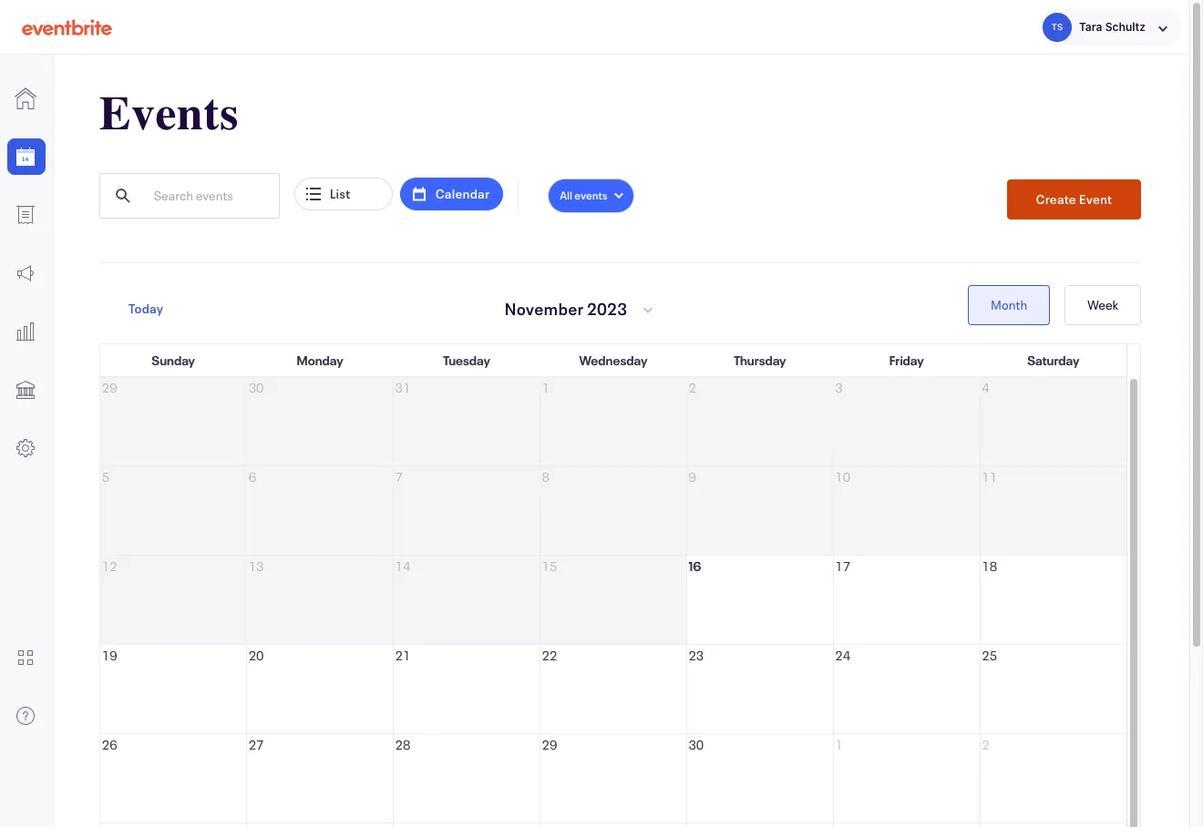 Task type: vqa. For each thing, say whether or not it's contained in the screenshot.
the leftmost This
no



Task type: locate. For each thing, give the bounding box(es) containing it.
saturday
[[1027, 352, 1080, 369]]

1 down 24
[[835, 736, 843, 754]]

Finance text field
[[0, 372, 53, 408]]

display default image down finance text box
[[15, 438, 36, 459]]

27
[[249, 736, 264, 754]]

display default image inside "marketing" text box
[[15, 263, 36, 284]]

week
[[1088, 296, 1119, 314]]

tara schultz menu bar
[[1017, 0, 1189, 54]]

tara
[[1079, 20, 1102, 33]]

28
[[395, 736, 411, 754]]

0 horizontal spatial 1
[[542, 379, 550, 396]]

2 down "25"
[[982, 736, 990, 754]]

29
[[102, 379, 117, 396], [542, 736, 557, 754]]

1 vertical spatial 29
[[542, 736, 557, 754]]

0 horizontal spatial 2
[[689, 379, 696, 396]]

18
[[982, 558, 997, 575]]

9
[[689, 468, 696, 486]]

display default image up finance text box
[[15, 321, 36, 343]]

display default image down the display active "image"
[[15, 204, 36, 226]]

display default image inside home text field
[[15, 88, 36, 109]]

display default image up 'reporting' text box
[[15, 263, 36, 284]]

display default image down display default icon
[[15, 706, 36, 728]]

2 display default image from the top
[[15, 204, 36, 226]]

5 display default image from the top
[[15, 379, 36, 401]]

1 down november
[[542, 379, 550, 396]]

1 horizontal spatial 29
[[542, 736, 557, 754]]

today button
[[99, 289, 193, 329]]

monday
[[297, 352, 343, 369]]

list
[[330, 185, 350, 202]]

6 display default image from the top
[[15, 438, 36, 459]]

thursday
[[734, 352, 786, 369]]

friday
[[889, 352, 924, 369]]

0 horizontal spatial 29
[[102, 379, 117, 396]]

Events text field
[[0, 139, 53, 175]]

29 down 22
[[542, 736, 557, 754]]

option group
[[968, 285, 1141, 325]]

2
[[689, 379, 696, 396], [982, 736, 990, 754]]

tara schultz
[[1079, 20, 1146, 33]]

30
[[249, 379, 264, 396], [689, 736, 704, 754]]

event
[[1079, 190, 1112, 208]]

today
[[128, 299, 163, 317]]

0 vertical spatial 29
[[102, 379, 117, 396]]

Reporting text field
[[0, 314, 53, 350]]

3
[[835, 379, 843, 396]]

display default image inside finance text box
[[15, 379, 36, 401]]

17
[[835, 558, 851, 575]]

31
[[395, 379, 411, 396]]

display active image
[[15, 146, 36, 168]]

1 horizontal spatial 2
[[982, 736, 990, 754]]

30 up 6
[[249, 379, 264, 396]]

1 horizontal spatial 1
[[835, 736, 843, 754]]

13
[[249, 558, 264, 575]]

8
[[542, 468, 550, 486]]

10
[[835, 468, 851, 486]]

29 right finance text box
[[102, 379, 117, 396]]

display default image inside 'reporting' text box
[[15, 321, 36, 343]]

30 down "23"
[[689, 736, 704, 754]]

4 display default image from the top
[[15, 321, 36, 343]]

all events
[[560, 188, 608, 203]]

display default image up the display active "image"
[[15, 88, 36, 109]]

6
[[249, 468, 256, 486]]

23
[[689, 647, 704, 664]]

display default image inside help center text field
[[15, 706, 36, 728]]

display default image inside org settings text box
[[15, 438, 36, 459]]

tuesday
[[443, 352, 490, 369]]

11
[[982, 468, 997, 486]]

7 display default image from the top
[[15, 706, 36, 728]]

1
[[542, 379, 550, 396], [835, 736, 843, 754]]

option group containing month
[[968, 285, 1141, 325]]

26
[[102, 736, 117, 754]]

0 vertical spatial 30
[[249, 379, 264, 396]]

display default image down 'reporting' text box
[[15, 379, 36, 401]]

schultz
[[1105, 20, 1146, 33]]

events
[[575, 188, 608, 203]]

1 display default image from the top
[[15, 88, 36, 109]]

2 up 9
[[689, 379, 696, 396]]

display default image inside orders text box
[[15, 204, 36, 226]]

1 horizontal spatial 30
[[689, 736, 704, 754]]

display default image for help center text field
[[15, 706, 36, 728]]

display default image for "marketing" text box
[[15, 263, 36, 284]]

15
[[542, 558, 557, 575]]

3 display default image from the top
[[15, 263, 36, 284]]

display default image
[[15, 88, 36, 109], [15, 204, 36, 226], [15, 263, 36, 284], [15, 321, 36, 343], [15, 379, 36, 401], [15, 438, 36, 459], [15, 706, 36, 728]]



Task type: describe. For each thing, give the bounding box(es) containing it.
25
[[982, 647, 997, 664]]

display default image for org settings text box
[[15, 438, 36, 459]]

20
[[249, 647, 264, 664]]

5
[[102, 468, 110, 486]]

24
[[835, 647, 851, 664]]

display default image for home text field
[[15, 88, 36, 109]]

display default image for finance text box
[[15, 379, 36, 401]]

Help Center text field
[[0, 698, 53, 735]]

create
[[1036, 190, 1076, 208]]

2023
[[587, 298, 627, 320]]

Home text field
[[0, 80, 53, 117]]

21
[[395, 647, 411, 664]]

1 vertical spatial 1
[[835, 736, 843, 754]]

november 2023 link
[[486, 283, 674, 335]]

month
[[991, 296, 1027, 314]]

all
[[560, 188, 573, 203]]

1 vertical spatial 30
[[689, 736, 704, 754]]

all events menu bar
[[548, 179, 634, 221]]

1 vertical spatial 2
[[982, 736, 990, 754]]

14
[[395, 558, 411, 575]]

all events link
[[548, 179, 634, 213]]

create event
[[1036, 190, 1112, 208]]

display default image
[[15, 647, 36, 669]]

0 vertical spatial 1
[[542, 379, 550, 396]]

list button
[[294, 178, 392, 211]]

november
[[504, 298, 584, 320]]

wednesday
[[579, 352, 648, 369]]

display default image for 'reporting' text box
[[15, 321, 36, 343]]

0 horizontal spatial 30
[[249, 379, 264, 396]]

4
[[982, 379, 990, 396]]

Marketing text field
[[0, 255, 53, 292]]

Org Settings text field
[[0, 430, 53, 467]]

create event link
[[1007, 180, 1141, 220]]

Search events text field
[[141, 175, 278, 217]]

display default image for orders text box at the top left of page
[[15, 204, 36, 226]]

22
[[542, 647, 557, 664]]

16
[[689, 558, 701, 575]]

Apps text field
[[0, 640, 53, 676]]

eventbrite image
[[22, 18, 112, 36]]

0 vertical spatial 2
[[689, 379, 696, 396]]

19
[[102, 647, 117, 664]]

events
[[99, 87, 239, 141]]

sunday
[[152, 352, 195, 369]]

12
[[102, 558, 117, 575]]

7
[[395, 468, 403, 486]]

november 2023
[[504, 298, 627, 320]]

Orders text field
[[0, 197, 53, 233]]



